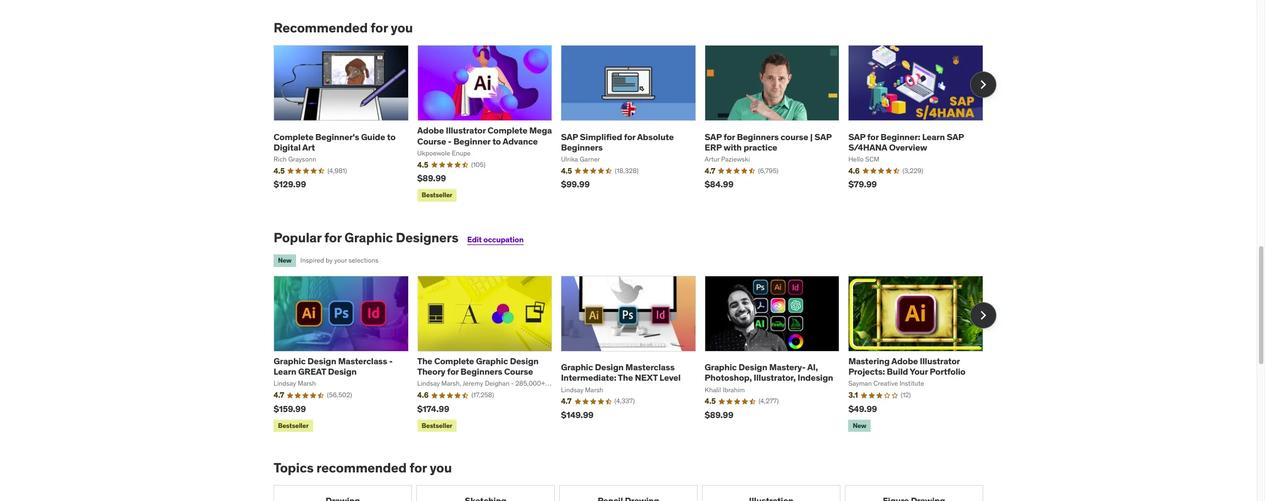 Task type: vqa. For each thing, say whether or not it's contained in the screenshot.
Complete inside the Complete Beginner's Guide to Digital Art
yes



Task type: locate. For each thing, give the bounding box(es) containing it.
1 horizontal spatial -
[[448, 135, 452, 146]]

the
[[417, 356, 433, 367], [618, 372, 633, 383]]

to inside complete beginner's guide to digital art
[[387, 131, 396, 142]]

graphic
[[345, 229, 393, 246], [274, 356, 306, 367], [476, 356, 508, 367], [561, 362, 593, 373], [705, 362, 737, 373]]

2 carousel element from the top
[[274, 276, 997, 434]]

mastering adobe illustrator projects: build your portfolio link
[[849, 356, 966, 377]]

mega
[[530, 125, 552, 136]]

0 vertical spatial illustrator
[[446, 125, 486, 136]]

for inside the sap for beginner: learn sap s/4hana overview
[[868, 131, 879, 142]]

illustrator inside adobe illustrator complete mega course - beginner to advance
[[446, 125, 486, 136]]

design inside the complete graphic design theory for beginners course
[[510, 356, 539, 367]]

carousel element
[[274, 45, 997, 204], [274, 276, 997, 434]]

0 vertical spatial you
[[391, 19, 413, 36]]

for inside the complete graphic design theory for beginners course
[[447, 366, 459, 377]]

0 vertical spatial course
[[417, 135, 446, 146]]

masterclass inside graphic design masterclass - learn great design
[[338, 356, 387, 367]]

1 vertical spatial course
[[504, 366, 533, 377]]

adobe illustrator complete mega course - beginner to advance
[[417, 125, 552, 146]]

1 vertical spatial carousel element
[[274, 276, 997, 434]]

4 sap from the left
[[849, 131, 866, 142]]

digital
[[274, 142, 301, 153]]

sap right |
[[815, 131, 832, 142]]

design for graphic design masterclass intermediate: the next level
[[595, 362, 624, 373]]

beginners inside 'sap for beginners course | sap erp with practice'
[[737, 131, 779, 142]]

complete inside the complete graphic design theory for beginners course
[[434, 356, 474, 367]]

sap for sap for beginners course | sap erp with practice
[[705, 131, 722, 142]]

0 horizontal spatial learn
[[274, 366, 297, 377]]

design
[[308, 356, 336, 367], [510, 356, 539, 367], [595, 362, 624, 373], [739, 362, 768, 373], [328, 366, 357, 377]]

1 horizontal spatial course
[[504, 366, 533, 377]]

mastering adobe illustrator projects: build your portfolio
[[849, 356, 966, 377]]

graphic for graphic design masterclass intermediate: the next level
[[561, 362, 593, 373]]

1 horizontal spatial learn
[[923, 131, 945, 142]]

1 vertical spatial adobe
[[892, 356, 919, 367]]

graphic design masterclass intermediate: the next level link
[[561, 362, 681, 383]]

adobe left beginner
[[417, 125, 444, 136]]

1 sap from the left
[[561, 131, 578, 142]]

graphic inside graphic design masterclass intermediate: the next level
[[561, 362, 593, 373]]

edit
[[467, 235, 482, 244]]

0 horizontal spatial illustrator
[[446, 125, 486, 136]]

level
[[660, 372, 681, 383]]

edit occupation
[[467, 235, 524, 244]]

mastery-
[[770, 362, 806, 373]]

graphic design mastery- ai, photoshop, illustrator, indesign
[[705, 362, 834, 383]]

1 horizontal spatial the
[[618, 372, 633, 383]]

0 horizontal spatial -
[[389, 356, 393, 367]]

for inside 'sap for beginners course | sap erp with practice'
[[724, 131, 735, 142]]

graphic inside the complete graphic design theory for beginners course
[[476, 356, 508, 367]]

for inside sap simplified for absolute beginners
[[624, 131, 636, 142]]

topics recommended for you
[[274, 460, 452, 477]]

complete inside complete beginner's guide to digital art
[[274, 131, 314, 142]]

-
[[448, 135, 452, 146], [389, 356, 393, 367]]

3 sap from the left
[[815, 131, 832, 142]]

to inside adobe illustrator complete mega course - beginner to advance
[[493, 135, 501, 146]]

0 horizontal spatial beginners
[[461, 366, 503, 377]]

beginner's
[[315, 131, 359, 142]]

to left advance
[[493, 135, 501, 146]]

1 vertical spatial learn
[[274, 366, 297, 377]]

practice
[[744, 142, 778, 153]]

0 horizontal spatial adobe
[[417, 125, 444, 136]]

occupation
[[484, 235, 524, 244]]

2 sap from the left
[[705, 131, 722, 142]]

indesign
[[798, 372, 834, 383]]

advance
[[503, 135, 538, 146]]

adobe
[[417, 125, 444, 136], [892, 356, 919, 367]]

0 horizontal spatial the
[[417, 356, 433, 367]]

5 sap from the left
[[947, 131, 964, 142]]

inspired by your selections
[[301, 256, 379, 265]]

0 horizontal spatial masterclass
[[338, 356, 387, 367]]

graphic design mastery- ai, photoshop, illustrator, indesign link
[[705, 362, 834, 383]]

0 vertical spatial carousel element
[[274, 45, 997, 204]]

art
[[302, 142, 315, 153]]

design inside graphic design masterclass intermediate: the next level
[[595, 362, 624, 373]]

1 horizontal spatial complete
[[434, 356, 474, 367]]

1 vertical spatial -
[[389, 356, 393, 367]]

- left beginner
[[448, 135, 452, 146]]

masterclass
[[338, 356, 387, 367], [626, 362, 675, 373]]

learn left great
[[274, 366, 297, 377]]

graphic for graphic design masterclass - learn great design
[[274, 356, 306, 367]]

0 horizontal spatial complete
[[274, 131, 314, 142]]

design inside graphic design mastery- ai, photoshop, illustrator, indesign
[[739, 362, 768, 373]]

- inside adobe illustrator complete mega course - beginner to advance
[[448, 135, 452, 146]]

2 horizontal spatial complete
[[488, 125, 528, 136]]

sap left beginner:
[[849, 131, 866, 142]]

design for graphic design mastery- ai, photoshop, illustrator, indesign
[[739, 362, 768, 373]]

course
[[781, 131, 809, 142]]

sap right overview
[[947, 131, 964, 142]]

- left the theory
[[389, 356, 393, 367]]

complete
[[488, 125, 528, 136], [274, 131, 314, 142], [434, 356, 474, 367]]

masterclass inside graphic design masterclass intermediate: the next level
[[626, 362, 675, 373]]

0 horizontal spatial to
[[387, 131, 396, 142]]

1 vertical spatial the
[[618, 372, 633, 383]]

1 vertical spatial illustrator
[[920, 356, 960, 367]]

sap left with on the top of the page
[[705, 131, 722, 142]]

1 horizontal spatial illustrator
[[920, 356, 960, 367]]

portfolio
[[930, 366, 966, 377]]

course
[[417, 135, 446, 146], [504, 366, 533, 377]]

learn right beginner:
[[923, 131, 945, 142]]

0 vertical spatial learn
[[923, 131, 945, 142]]

for
[[371, 19, 388, 36], [624, 131, 636, 142], [724, 131, 735, 142], [868, 131, 879, 142], [324, 229, 342, 246], [447, 366, 459, 377], [410, 460, 427, 477]]

sap for beginner: learn sap s/4hana overview link
[[849, 131, 964, 153]]

1 horizontal spatial beginners
[[561, 142, 603, 153]]

beginner:
[[881, 131, 921, 142]]

graphic inside graphic design mastery- ai, photoshop, illustrator, indesign
[[705, 362, 737, 373]]

1 horizontal spatial adobe
[[892, 356, 919, 367]]

0 vertical spatial the
[[417, 356, 433, 367]]

adobe right mastering
[[892, 356, 919, 367]]

- inside graphic design masterclass - learn great design
[[389, 356, 393, 367]]

1 horizontal spatial to
[[493, 135, 501, 146]]

graphic inside graphic design masterclass - learn great design
[[274, 356, 306, 367]]

beginners
[[737, 131, 779, 142], [561, 142, 603, 153], [461, 366, 503, 377]]

graphic design masterclass - learn great design link
[[274, 356, 393, 377]]

2 horizontal spatial beginners
[[737, 131, 779, 142]]

great
[[298, 366, 326, 377]]

0 horizontal spatial course
[[417, 135, 446, 146]]

illustrator
[[446, 125, 486, 136], [920, 356, 960, 367]]

1 carousel element from the top
[[274, 45, 997, 204]]

to right the guide
[[387, 131, 396, 142]]

sap for beginners course | sap erp with practice
[[705, 131, 832, 153]]

your
[[910, 366, 928, 377]]

1 horizontal spatial masterclass
[[626, 362, 675, 373]]

0 vertical spatial adobe
[[417, 125, 444, 136]]

sap
[[561, 131, 578, 142], [705, 131, 722, 142], [815, 131, 832, 142], [849, 131, 866, 142], [947, 131, 964, 142]]

the complete graphic design theory for beginners course link
[[417, 356, 539, 377]]

with
[[724, 142, 742, 153]]

1 horizontal spatial you
[[430, 460, 452, 477]]

new
[[278, 256, 292, 265]]

complete inside adobe illustrator complete mega course - beginner to advance
[[488, 125, 528, 136]]

you
[[391, 19, 413, 36], [430, 460, 452, 477]]

theory
[[417, 366, 446, 377]]

recommended for you
[[274, 19, 413, 36]]

the complete graphic design theory for beginners course
[[417, 356, 539, 377]]

learn
[[923, 131, 945, 142], [274, 366, 297, 377]]

next image
[[975, 76, 993, 94]]

sap right mega on the left of page
[[561, 131, 578, 142]]

to
[[387, 131, 396, 142], [493, 135, 501, 146]]

overview
[[890, 142, 928, 153]]

sap inside sap simplified for absolute beginners
[[561, 131, 578, 142]]

0 vertical spatial -
[[448, 135, 452, 146]]

course inside adobe illustrator complete mega course - beginner to advance
[[417, 135, 446, 146]]



Task type: describe. For each thing, give the bounding box(es) containing it.
adobe inside adobe illustrator complete mega course - beginner to advance
[[417, 125, 444, 136]]

edit occupation button
[[467, 235, 524, 244]]

s/4hana
[[849, 142, 888, 153]]

illustrator inside mastering adobe illustrator projects: build your portfolio
[[920, 356, 960, 367]]

popular
[[274, 229, 322, 246]]

learn inside the sap for beginner: learn sap s/4hana overview
[[923, 131, 945, 142]]

the inside graphic design masterclass intermediate: the next level
[[618, 372, 633, 383]]

learn inside graphic design masterclass - learn great design
[[274, 366, 297, 377]]

beginners inside sap simplified for absolute beginners
[[561, 142, 603, 153]]

adobe inside mastering adobe illustrator projects: build your portfolio
[[892, 356, 919, 367]]

simplified
[[580, 131, 622, 142]]

build
[[887, 366, 909, 377]]

intermediate:
[[561, 372, 617, 383]]

topics
[[274, 460, 314, 477]]

beginners inside the complete graphic design theory for beginners course
[[461, 366, 503, 377]]

guide
[[361, 131, 385, 142]]

ai,
[[808, 362, 818, 373]]

sap for sap for beginner: learn sap s/4hana overview
[[849, 131, 866, 142]]

sap simplified for absolute beginners link
[[561, 131, 674, 153]]

selections
[[349, 256, 379, 265]]

the inside the complete graphic design theory for beginners course
[[417, 356, 433, 367]]

0 horizontal spatial you
[[391, 19, 413, 36]]

recommended
[[317, 460, 407, 477]]

masterclass for level
[[626, 362, 675, 373]]

beginner
[[454, 135, 491, 146]]

next image
[[975, 307, 993, 324]]

erp
[[705, 142, 722, 153]]

absolute
[[637, 131, 674, 142]]

complete beginner's guide to digital art link
[[274, 131, 396, 153]]

photoshop,
[[705, 372, 752, 383]]

adobe illustrator complete mega course - beginner to advance link
[[417, 125, 552, 146]]

mastering
[[849, 356, 890, 367]]

carousel element containing adobe illustrator complete mega course - beginner to advance
[[274, 45, 997, 204]]

sap simplified for absolute beginners
[[561, 131, 674, 153]]

designers
[[396, 229, 459, 246]]

graphic design masterclass intermediate: the next level
[[561, 362, 681, 383]]

course inside the complete graphic design theory for beginners course
[[504, 366, 533, 377]]

inspired
[[301, 256, 324, 265]]

sap for beginners course | sap erp with practice link
[[705, 131, 832, 153]]

next
[[635, 372, 658, 383]]

sap for beginner: learn sap s/4hana overview
[[849, 131, 964, 153]]

popular for graphic designers
[[274, 229, 459, 246]]

1 vertical spatial you
[[430, 460, 452, 477]]

illustrator,
[[754, 372, 796, 383]]

by
[[326, 256, 333, 265]]

graphic for graphic design mastery- ai, photoshop, illustrator, indesign
[[705, 362, 737, 373]]

sap for sap simplified for absolute beginners
[[561, 131, 578, 142]]

projects:
[[849, 366, 885, 377]]

carousel element containing graphic design masterclass - learn great design
[[274, 276, 997, 434]]

complete beginner's guide to digital art
[[274, 131, 396, 153]]

your
[[334, 256, 347, 265]]

recommended
[[274, 19, 368, 36]]

graphic design masterclass - learn great design
[[274, 356, 393, 377]]

|
[[811, 131, 813, 142]]

design for graphic design masterclass - learn great design
[[308, 356, 336, 367]]

masterclass for design
[[338, 356, 387, 367]]



